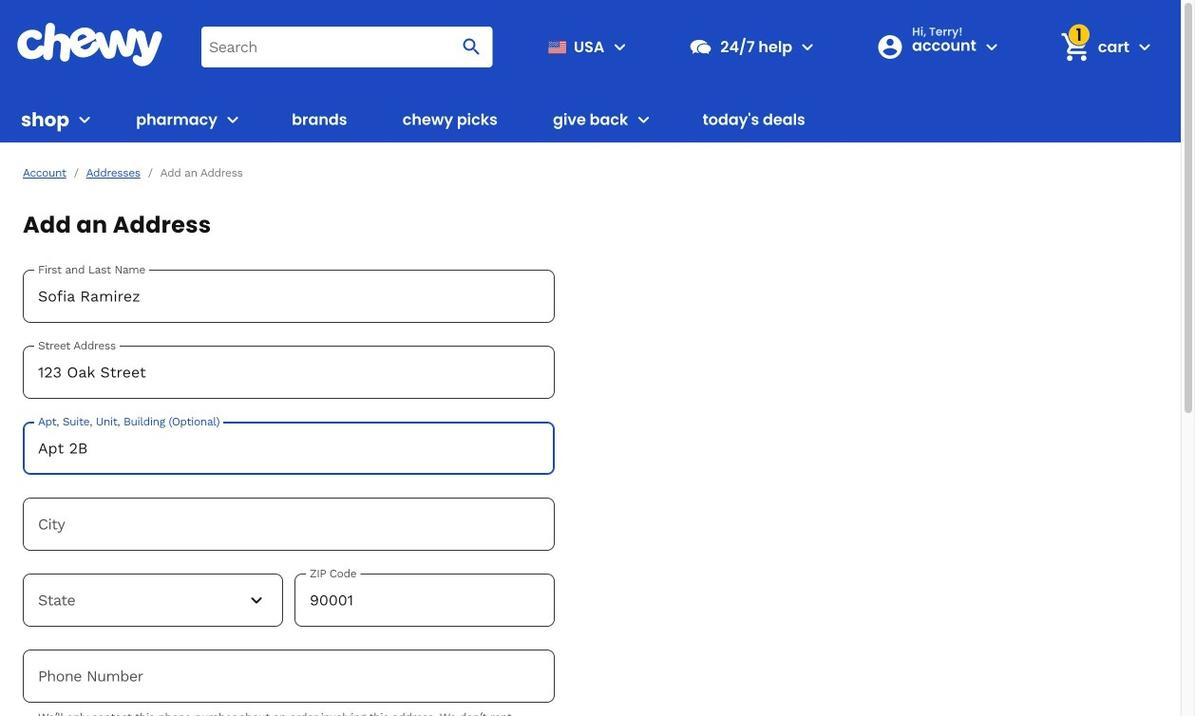 Task type: describe. For each thing, give the bounding box(es) containing it.
submit search image
[[460, 35, 483, 58]]

pharmacy menu image
[[221, 108, 244, 131]]

help menu image
[[796, 35, 819, 58]]

Product search field
[[201, 26, 492, 67]]

cart menu image
[[1133, 35, 1156, 58]]

Search text field
[[201, 26, 492, 67]]

give back menu image
[[632, 108, 655, 131]]

menu image
[[73, 108, 96, 131]]



Task type: vqa. For each thing, say whether or not it's contained in the screenshot.
ACCOUNT MENU image
yes



Task type: locate. For each thing, give the bounding box(es) containing it.
menu image
[[608, 35, 631, 58]]

account menu image
[[980, 35, 1003, 58]]

None text field
[[23, 270, 555, 323], [23, 346, 555, 399], [23, 498, 555, 551], [23, 270, 555, 323], [23, 346, 555, 399], [23, 498, 555, 551]]

chewy support image
[[688, 34, 713, 59]]

None telephone field
[[23, 650, 555, 703]]

items image
[[1059, 30, 1092, 64]]

chewy home image
[[16, 23, 163, 67]]

site banner
[[0, 0, 1181, 143]]

None text field
[[23, 422, 555, 475], [295, 574, 555, 627], [23, 422, 555, 475], [295, 574, 555, 627]]



